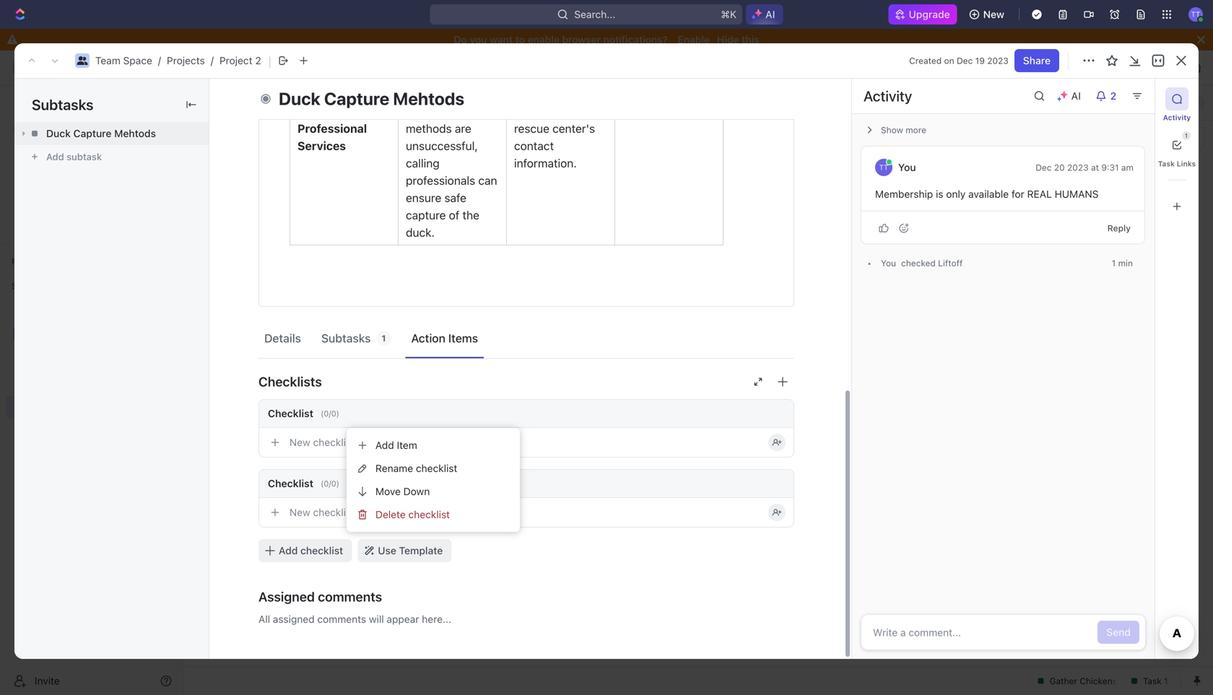 Task type: locate. For each thing, give the bounding box(es) containing it.
user group image up home link
[[77, 56, 88, 65]]

(0/0)
[[321, 409, 340, 419], [321, 479, 340, 489]]

0 horizontal spatial team
[[95, 55, 121, 66]]

add task for in progress
[[259, 353, 302, 365]]

you right tt
[[899, 162, 917, 173]]

2023 left at
[[1068, 163, 1089, 173]]

0 horizontal spatial space
[[123, 55, 152, 66]]

0 vertical spatial the
[[416, 104, 433, 118]]

1 vertical spatial add task button
[[253, 238, 308, 255]]

calendar link
[[311, 93, 356, 113]]

1 horizontal spatial activity
[[1164, 113, 1192, 122]]

0 vertical spatial checklist
[[268, 408, 314, 420]]

0 horizontal spatial duck
[[46, 128, 71, 139]]

0 vertical spatial add task
[[1119, 98, 1158, 108]]

2 vertical spatial add task button
[[253, 350, 308, 368]]

new up 19
[[984, 8, 1005, 20]]

checklist (0/0) up add checklist button
[[268, 478, 340, 490]]

share
[[1024, 55, 1051, 66], [1040, 62, 1068, 74]]

inside,
[[433, 26, 467, 40]]

professionals
[[406, 174, 476, 188]]

1 vertical spatial capture
[[73, 128, 112, 139]]

team for team space
[[211, 62, 236, 74]]

⌘k
[[721, 8, 737, 20]]

capture up professional
[[324, 89, 390, 109]]

1 vertical spatial add task
[[259, 240, 302, 252]]

assignees
[[611, 133, 654, 143]]

0 vertical spatial comments
[[318, 590, 382, 605]]

1 vertical spatial checklist
[[268, 478, 314, 490]]

add task
[[1119, 98, 1158, 108], [259, 240, 302, 252], [259, 353, 302, 365]]

0 horizontal spatial team space link
[[95, 55, 152, 66]]

user group image
[[77, 56, 88, 65], [198, 64, 207, 72]]

checklists
[[259, 374, 322, 390]]

projects left project
[[167, 55, 205, 66]]

task left links
[[1159, 160, 1176, 168]]

action items button
[[406, 325, 484, 352]]

duck.
[[406, 226, 435, 240]]

can inside by setting up a trap cage with food inside, ducks can walk in, then get trapped.
[[440, 44, 459, 57]]

1 horizontal spatial you
[[899, 162, 917, 173]]

can right "professionals"
[[479, 174, 498, 188]]

is
[[936, 188, 944, 200]]

home
[[35, 97, 62, 109]]

0 vertical spatial item
[[358, 437, 378, 449]]

add task down ‎task 1
[[259, 240, 302, 252]]

0 vertical spatial add task button
[[1114, 94, 1163, 112]]

mehtods
[[393, 89, 465, 109], [114, 128, 156, 139]]

1 vertical spatial can
[[479, 174, 498, 188]]

the right if
[[416, 104, 433, 118]]

1 vertical spatial checklist (0/0)
[[268, 478, 340, 490]]

to right want
[[516, 34, 525, 46]]

by
[[406, 0, 420, 5]]

can
[[440, 44, 459, 57], [479, 174, 498, 188]]

new checklist item
[[290, 437, 378, 449], [290, 507, 378, 519]]

trap
[[406, 9, 427, 23]]

user group image left project
[[198, 64, 207, 72]]

center's
[[553, 122, 595, 135]]

0 vertical spatial dec
[[957, 56, 973, 66]]

move
[[376, 486, 401, 498]]

here...
[[422, 614, 452, 626]]

0 horizontal spatial can
[[440, 44, 459, 57]]

can down inside,
[[440, 44, 459, 57]]

0 vertical spatial new
[[984, 8, 1005, 20]]

add task button
[[1114, 94, 1163, 112], [253, 238, 308, 255], [253, 350, 308, 368]]

activity down created
[[864, 87, 913, 104]]

1 checklist (0/0) from the top
[[268, 408, 340, 420]]

1 inside task sidebar content section
[[1113, 258, 1117, 268]]

‎task 1
[[259, 214, 289, 226]]

new inside button
[[984, 8, 1005, 20]]

add task button for in progress
[[253, 350, 308, 368]]

a
[[478, 0, 484, 5]]

add task button for complete
[[253, 238, 308, 255]]

delete checklist button
[[353, 504, 514, 527]]

delete
[[376, 509, 406, 521]]

capture
[[406, 208, 446, 222]]

add task down details
[[259, 353, 302, 365]]

calendar
[[314, 97, 356, 109]]

reply button
[[1102, 219, 1137, 237]]

space up home link
[[123, 55, 152, 66]]

duck inside duck capture mehtods link
[[46, 128, 71, 139]]

assigned comments
[[259, 590, 382, 605]]

0 horizontal spatial you
[[882, 258, 897, 268]]

you left checked
[[882, 258, 897, 268]]

space left | at the left top of page
[[239, 62, 268, 74]]

team inside team space / projects / project 2 |
[[95, 55, 121, 66]]

‎task 1 link
[[256, 210, 469, 231]]

1 left min at the top right
[[1113, 258, 1117, 268]]

checklist up add checklist button
[[268, 478, 314, 490]]

0 horizontal spatial activity
[[864, 87, 913, 104]]

0 horizontal spatial to
[[238, 393, 250, 403]]

team up home link
[[95, 55, 121, 66]]

subtasks right details button at the left of page
[[322, 332, 371, 345]]

checklist (0/0) down 4
[[268, 408, 340, 420]]

to left do
[[238, 393, 250, 403]]

list
[[270, 97, 287, 109]]

task down details
[[281, 353, 302, 365]]

subtasks up inbox
[[32, 96, 94, 113]]

1 horizontal spatial 2023
[[1068, 163, 1089, 173]]

1 horizontal spatial team space link
[[193, 59, 272, 77]]

comments up "all assigned comments will appear here..."
[[318, 590, 382, 605]]

0 horizontal spatial duck capture mehtods
[[46, 128, 156, 139]]

2 checklist from the top
[[268, 478, 314, 490]]

0 horizontal spatial 2023
[[988, 56, 1009, 66]]

task down ‎task 1
[[281, 240, 302, 252]]

1 vertical spatial (0/0)
[[321, 479, 340, 489]]

0 horizontal spatial projects
[[167, 55, 205, 66]]

new down checklists
[[290, 437, 311, 449]]

new up add checklist button
[[290, 507, 311, 519]]

table link
[[434, 93, 462, 113]]

user group image
[[15, 329, 26, 338]]

projects link left project
[[167, 55, 205, 66]]

0 horizontal spatial the
[[416, 104, 433, 118]]

methods
[[406, 122, 452, 135]]

1 up links
[[1186, 133, 1189, 139]]

0 vertical spatial duck capture mehtods
[[279, 89, 465, 109]]

in,
[[406, 61, 418, 75]]

0 vertical spatial capture
[[324, 89, 390, 109]]

items
[[449, 332, 478, 345]]

0 horizontal spatial mehtods
[[114, 128, 156, 139]]

2 vertical spatial add task
[[259, 353, 302, 365]]

gantt link
[[380, 93, 410, 113]]

2 checklist (0/0) from the top
[[268, 478, 340, 490]]

1 vertical spatial you
[[882, 258, 897, 268]]

rename checklist
[[376, 463, 458, 475]]

0 vertical spatial can
[[440, 44, 459, 57]]

checklist
[[268, 408, 314, 420], [268, 478, 314, 490]]

new checklist item up add checklist
[[290, 507, 378, 519]]

1 / from the left
[[158, 55, 161, 66]]

0 horizontal spatial /
[[158, 55, 161, 66]]

setting
[[423, 0, 459, 5]]

1 horizontal spatial space
[[239, 62, 268, 74]]

do
[[252, 393, 265, 403]]

1 horizontal spatial team
[[211, 62, 236, 74]]

0 horizontal spatial subtasks
[[32, 96, 94, 113]]

checklist
[[313, 437, 355, 449], [416, 463, 458, 475], [313, 507, 355, 519], [409, 509, 450, 521], [301, 545, 343, 557]]

1 horizontal spatial can
[[479, 174, 498, 188]]

activity inside task sidebar content section
[[864, 87, 913, 104]]

you
[[470, 34, 487, 46]]

/
[[158, 55, 161, 66], [211, 55, 214, 66]]

1 vertical spatial activity
[[1164, 113, 1192, 122]]

1 vertical spatial 2023
[[1068, 163, 1089, 173]]

1 vertical spatial item
[[358, 507, 378, 519]]

add task for complete
[[259, 240, 302, 252]]

task
[[1138, 98, 1158, 108], [1159, 160, 1176, 168], [281, 240, 302, 252], [281, 353, 302, 365]]

add up assigned
[[279, 545, 298, 557]]

projects up the calendar link
[[298, 62, 336, 74]]

add task button down details
[[253, 350, 308, 368]]

0 vertical spatial you
[[899, 162, 917, 173]]

0 vertical spatial activity
[[864, 87, 913, 104]]

add task button up search tasks... text field
[[1114, 94, 1163, 112]]

checklist left add item
[[313, 437, 355, 449]]

add left item
[[376, 440, 394, 452]]

1 new checklist item from the top
[[290, 437, 378, 449]]

projects link
[[167, 55, 205, 66], [280, 59, 340, 77]]

1 horizontal spatial /
[[211, 55, 214, 66]]

(0/0) down checklists
[[321, 409, 340, 419]]

0 vertical spatial checklist (0/0)
[[268, 408, 340, 420]]

dec left "20"
[[1036, 163, 1052, 173]]

capture up docs "link"
[[73, 128, 112, 139]]

new checklist item up rename
[[290, 437, 378, 449]]

team for team space / projects / project 2 |
[[95, 55, 121, 66]]

safe
[[445, 191, 467, 205]]

comments
[[318, 590, 382, 605], [318, 614, 366, 626]]

space
[[123, 55, 152, 66], [239, 62, 268, 74]]

add task up search tasks... text field
[[1119, 98, 1158, 108]]

0 vertical spatial mehtods
[[393, 89, 465, 109]]

add task button down ‎task 1
[[253, 238, 308, 255]]

2023 right 19
[[988, 56, 1009, 66]]

liftoff
[[939, 258, 963, 268]]

dec left 19
[[957, 56, 973, 66]]

1 vertical spatial comments
[[318, 614, 366, 626]]

2 / from the left
[[211, 55, 214, 66]]

tree
[[6, 298, 178, 493]]

team left the 2
[[211, 62, 236, 74]]

add item button
[[353, 434, 514, 457]]

(0/0) left 'move'
[[321, 479, 340, 489]]

contact
[[514, 139, 554, 153]]

1 vertical spatial mehtods
[[114, 128, 156, 139]]

1 right ‎task
[[284, 214, 289, 226]]

min
[[1119, 258, 1134, 268]]

the right of
[[463, 208, 480, 222]]

favorites button
[[6, 253, 64, 270]]

checklist down add item button
[[416, 463, 458, 475]]

1 horizontal spatial the
[[463, 208, 480, 222]]

task sidebar content section
[[852, 79, 1155, 660]]

0 vertical spatial subtasks
[[32, 96, 94, 113]]

you for you
[[899, 162, 917, 173]]

add inside add checklist button
[[279, 545, 298, 557]]

new
[[984, 8, 1005, 20], [290, 437, 311, 449], [290, 507, 311, 519]]

0 vertical spatial new checklist item
[[290, 437, 378, 449]]

0 vertical spatial to
[[516, 34, 525, 46]]

cage
[[430, 9, 456, 23]]

task sidebar navigation tab list
[[1159, 87, 1197, 218]]

0 vertical spatial (0/0)
[[321, 409, 340, 419]]

share button
[[1015, 49, 1060, 72], [1031, 56, 1076, 79]]

1 inside button
[[1186, 133, 1189, 139]]

services
[[298, 139, 346, 153]]

1 horizontal spatial subtasks
[[322, 332, 371, 345]]

item down 'move'
[[358, 507, 378, 519]]

1 vertical spatial dec
[[1036, 163, 1052, 173]]

tree inside sidebar navigation
[[6, 298, 178, 493]]

1 horizontal spatial duck
[[279, 89, 321, 109]]

projects inside team space / projects / project 2 |
[[167, 55, 205, 66]]

1 horizontal spatial dec
[[1036, 163, 1052, 173]]

1 button
[[1166, 132, 1192, 157]]

team space / projects / project 2 |
[[95, 53, 271, 68]]

project 2 link
[[220, 55, 261, 66]]

the
[[416, 104, 433, 118], [463, 208, 480, 222]]

activity inside task sidebar navigation tab list
[[1164, 113, 1192, 122]]

above
[[436, 104, 467, 118]]

projects link right | at the left top of page
[[280, 59, 340, 77]]

1 vertical spatial new checklist item
[[290, 507, 378, 519]]

a
[[514, 104, 522, 118]]

0/4
[[346, 328, 360, 338]]

you
[[899, 162, 917, 173], [882, 258, 897, 268]]

0 vertical spatial 2023
[[988, 56, 1009, 66]]

1 vertical spatial duck
[[46, 128, 71, 139]]

2 vertical spatial new
[[290, 507, 311, 519]]

1 vertical spatial the
[[463, 208, 480, 222]]

item up rename
[[358, 437, 378, 449]]

a local animal rescue center's contact information.
[[514, 104, 598, 170]]

Search tasks... text field
[[1061, 127, 1205, 149]]

1 horizontal spatial user group image
[[198, 64, 207, 72]]

capture
[[324, 89, 390, 109], [73, 128, 112, 139]]

add checklist
[[279, 545, 343, 557]]

add up search tasks... text field
[[1119, 98, 1136, 108]]

item
[[397, 440, 418, 452]]

up
[[462, 0, 475, 5]]

comments down assigned comments
[[318, 614, 366, 626]]

space inside team space / projects / project 2 |
[[123, 55, 152, 66]]

1 min
[[1113, 258, 1134, 268]]

|
[[269, 53, 271, 68]]

rename
[[376, 463, 413, 475]]

1 horizontal spatial duck capture mehtods
[[279, 89, 465, 109]]

activity up the 1 button
[[1164, 113, 1192, 122]]

to do
[[238, 393, 265, 403]]

checklist down 4
[[268, 408, 314, 420]]

do
[[454, 34, 467, 46]]



Task type: describe. For each thing, give the bounding box(es) containing it.
space for team space / projects / project 2 |
[[123, 55, 152, 66]]

comments inside dropdown button
[[318, 590, 382, 605]]

notifications?
[[604, 34, 668, 46]]

tt
[[880, 163, 889, 172]]

checklist up assigned comments
[[301, 545, 343, 557]]

9:31
[[1102, 163, 1120, 173]]

hide
[[717, 34, 740, 46]]

reply
[[1108, 223, 1132, 233]]

customize
[[1049, 97, 1100, 109]]

2023 inside task sidebar content section
[[1068, 163, 1089, 173]]

food
[[406, 26, 430, 40]]

membership
[[876, 188, 934, 200]]

unsuccessful,
[[406, 139, 478, 153]]

enable
[[678, 34, 710, 46]]

send
[[1107, 627, 1132, 639]]

spaces
[[12, 281, 42, 291]]

assignees button
[[593, 129, 660, 147]]

space for team space
[[239, 62, 268, 74]]

1 item from the top
[[358, 437, 378, 449]]

dec inside task sidebar content section
[[1036, 163, 1052, 173]]

membership is only available for real humans
[[876, 188, 1102, 200]]

will
[[369, 614, 384, 626]]

1 horizontal spatial to
[[516, 34, 525, 46]]

only
[[947, 188, 966, 200]]

docs link
[[6, 141, 178, 164]]

can inside if the above methods are unsuccessful, calling professionals can ensure safe capture of the duck.
[[479, 174, 498, 188]]

on
[[945, 56, 955, 66]]

all
[[259, 614, 270, 626]]

task inside tab list
[[1159, 160, 1176, 168]]

add item
[[376, 440, 418, 452]]

delete checklist
[[376, 509, 450, 521]]

upgrade link
[[889, 4, 958, 25]]

add inside add item button
[[376, 440, 394, 452]]

add checklist button
[[259, 540, 352, 563]]

grant payment
[[259, 327, 330, 339]]

1 right 0/4
[[382, 333, 386, 344]]

are
[[455, 122, 472, 135]]

rescue
[[514, 122, 550, 135]]

1 horizontal spatial capture
[[324, 89, 390, 109]]

project
[[220, 55, 253, 66]]

2 new checklist item from the top
[[290, 507, 378, 519]]

19
[[976, 56, 985, 66]]

2 (0/0) from the top
[[321, 479, 340, 489]]

appear
[[387, 614, 419, 626]]

checklists button
[[259, 365, 795, 400]]

1 checklist from the top
[[268, 408, 314, 420]]

checked
[[902, 258, 936, 268]]

browser
[[563, 34, 601, 46]]

am
[[1122, 163, 1134, 173]]

of
[[449, 208, 460, 222]]

calling
[[406, 156, 440, 170]]

details button
[[259, 325, 307, 352]]

‎task
[[259, 214, 281, 226]]

in
[[238, 280, 247, 290]]

duck capture mehtods link
[[14, 122, 209, 145]]

this
[[742, 34, 760, 46]]

get
[[448, 61, 465, 75]]

task up search tasks... text field
[[1138, 98, 1158, 108]]

checklist down move down button at the left
[[409, 509, 450, 521]]

20
[[1055, 163, 1066, 173]]

inbox link
[[6, 116, 178, 139]]

you for you checked liftoff
[[882, 258, 897, 268]]

1 horizontal spatial projects link
[[280, 59, 340, 77]]

0 vertical spatial duck
[[279, 89, 321, 109]]

information.
[[514, 156, 577, 170]]

upgrade
[[909, 8, 951, 20]]

1 horizontal spatial projects
[[298, 62, 336, 74]]

invite
[[35, 676, 60, 688]]

2
[[255, 55, 261, 66]]

automations
[[1090, 62, 1150, 74]]

0 horizontal spatial capture
[[73, 128, 112, 139]]

if the above methods are unsuccessful, calling professionals can ensure safe capture of the duck.
[[406, 104, 501, 240]]

0 horizontal spatial dec
[[957, 56, 973, 66]]

0 horizontal spatial projects link
[[167, 55, 205, 66]]

available
[[969, 188, 1010, 200]]

sidebar navigation
[[0, 51, 184, 696]]

1 vertical spatial new
[[290, 437, 311, 449]]

1 (0/0) from the top
[[321, 409, 340, 419]]

local
[[525, 104, 549, 118]]

if
[[406, 104, 413, 118]]

animal
[[552, 104, 586, 118]]

1 horizontal spatial mehtods
[[393, 89, 465, 109]]

inbox
[[35, 122, 60, 134]]

use template button
[[358, 540, 452, 563]]

ensure
[[406, 191, 442, 205]]

table
[[436, 97, 462, 109]]

add down details button at the left of page
[[259, 353, 278, 365]]

docs
[[35, 146, 59, 158]]

list link
[[267, 93, 287, 113]]

do you want to enable browser notifications? enable hide this
[[454, 34, 760, 46]]

gantt
[[383, 97, 410, 109]]

add down ‎task
[[259, 240, 278, 252]]

real
[[1028, 188, 1053, 200]]

created
[[910, 56, 942, 66]]

0 horizontal spatial user group image
[[77, 56, 88, 65]]

all assigned comments will appear here...
[[259, 614, 452, 626]]

dec 20 2023 at 9:31 am
[[1036, 163, 1134, 173]]

rename checklist button
[[353, 457, 514, 481]]

1 vertical spatial to
[[238, 393, 250, 403]]

new button
[[964, 3, 1014, 26]]

home link
[[6, 92, 178, 115]]

task links
[[1159, 160, 1197, 168]]

complete
[[238, 168, 285, 178]]

1 vertical spatial duck capture mehtods
[[46, 128, 156, 139]]

0/4 button
[[333, 326, 362, 340]]

2 item from the top
[[358, 507, 378, 519]]

links
[[1178, 160, 1197, 168]]

move down button
[[353, 481, 514, 504]]

assigned
[[273, 614, 315, 626]]

template
[[399, 545, 443, 557]]

1 vertical spatial subtasks
[[322, 332, 371, 345]]

checklist up add checklist
[[313, 507, 355, 519]]



Task type: vqa. For each thing, say whether or not it's contained in the screenshot.
minutes before within the dropdown button
no



